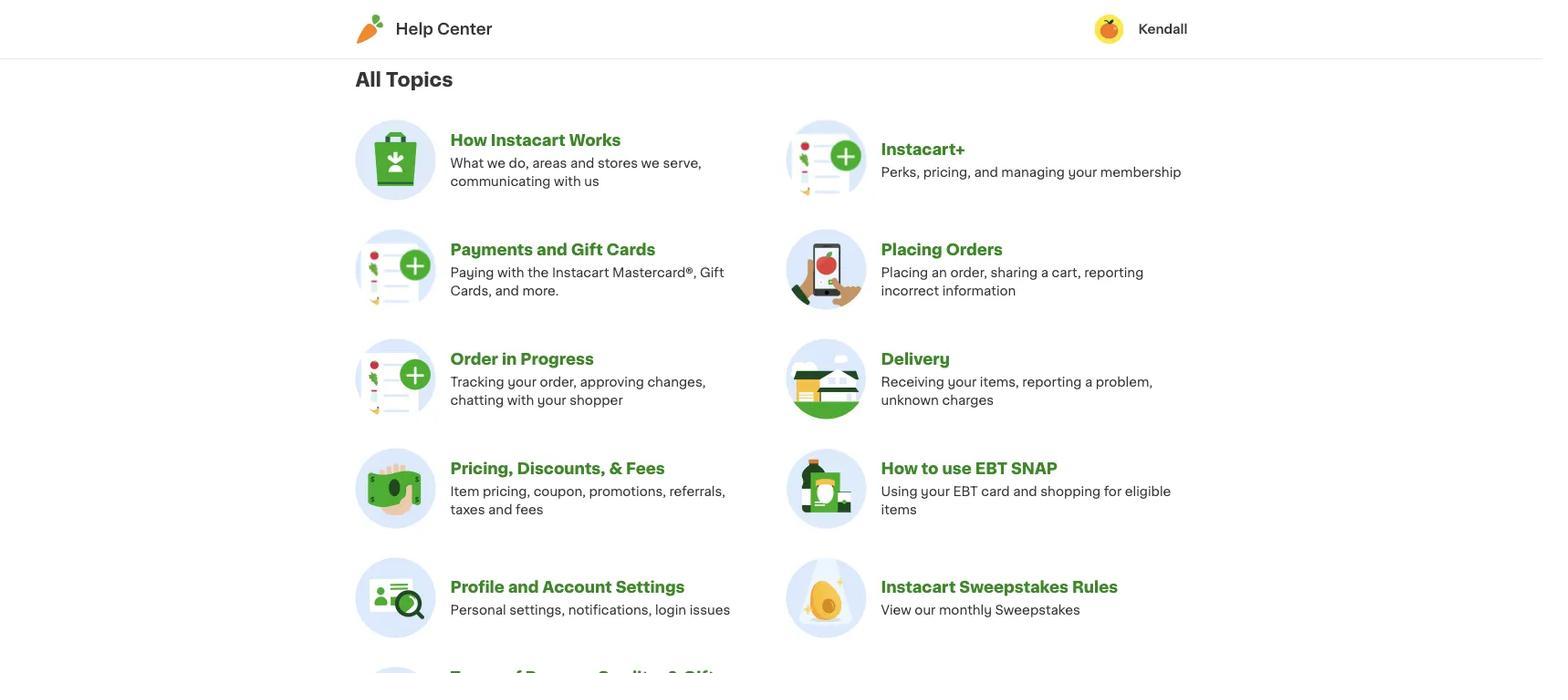 Task type: locate. For each thing, give the bounding box(es) containing it.
areas
[[532, 156, 567, 169]]

and
[[570, 156, 595, 169], [974, 165, 998, 178], [537, 242, 568, 257], [495, 284, 519, 297], [1013, 485, 1038, 498], [488, 503, 512, 516], [508, 579, 539, 595]]

1 horizontal spatial order,
[[951, 266, 987, 279]]

1 vertical spatial a
[[1085, 375, 1093, 388]]

pricing,
[[923, 165, 971, 178], [483, 485, 530, 498]]

pricing, down instacart+ "link" at the top right of page
[[923, 165, 971, 178]]

0 vertical spatial gift
[[571, 242, 603, 257]]

payments
[[450, 242, 533, 257]]

ebt
[[976, 461, 1008, 476], [953, 485, 978, 498]]

1 vertical spatial pricing,
[[483, 485, 530, 498]]

1 we from the left
[[487, 156, 506, 169]]

1 horizontal spatial pricing,
[[923, 165, 971, 178]]

placing up an
[[881, 242, 943, 257]]

0 horizontal spatial reporting
[[1023, 375, 1082, 388]]

sweepstakes
[[960, 579, 1069, 595], [995, 604, 1081, 616]]

instacart up do,
[[491, 132, 566, 148]]

approving
[[580, 375, 644, 388]]

your up the charges
[[948, 375, 977, 388]]

kendall
[[1139, 23, 1188, 36]]

reporting inside delivery receiving your items, reporting a problem, unknown charges
[[1023, 375, 1082, 388]]

with left the us
[[554, 175, 581, 187]]

0 vertical spatial how
[[450, 132, 487, 148]]

we
[[487, 156, 506, 169], [641, 156, 660, 169]]

a
[[1041, 266, 1049, 279], [1085, 375, 1093, 388]]

do,
[[509, 156, 529, 169]]

gift
[[571, 242, 603, 257], [700, 266, 724, 279]]

0 horizontal spatial we
[[487, 156, 506, 169]]

1 horizontal spatial a
[[1085, 375, 1093, 388]]

view
[[881, 604, 912, 616]]

your down progress at the bottom left
[[537, 394, 567, 406]]

more.
[[523, 284, 559, 297]]

0 vertical spatial sweepstakes
[[960, 579, 1069, 595]]

1 vertical spatial instacart
[[552, 266, 609, 279]]

pricing, discounts, & fees item pricing, coupon, promotions, referrals, taxes and fees
[[450, 461, 726, 516]]

reporting inside placing orders placing an order, sharing a cart, reporting incorrect information
[[1085, 266, 1144, 279]]

delivery receiving your items, reporting a problem, unknown charges
[[881, 351, 1153, 406]]

instacart inside instacart sweepstakes rules view our monthly sweepstakes
[[881, 579, 956, 595]]

1 horizontal spatial how
[[881, 461, 918, 476]]

your down to
[[921, 485, 950, 498]]

order, down progress at the bottom left
[[540, 375, 577, 388]]

how for how to use ebt snap
[[881, 461, 918, 476]]

sweepstakes down instacart sweepstakes rules 'link'
[[995, 604, 1081, 616]]

0 vertical spatial a
[[1041, 266, 1049, 279]]

order,
[[951, 266, 987, 279], [540, 375, 577, 388]]

use
[[942, 461, 972, 476]]

how inside the how instacart works what we do, areas and stores we serve, communicating with us
[[450, 132, 487, 148]]

1 placing from the top
[[881, 242, 943, 257]]

1 vertical spatial placing
[[881, 266, 928, 279]]

instacart down payments and gift cards link
[[552, 266, 609, 279]]

1 vertical spatial sweepstakes
[[995, 604, 1081, 616]]

and inside "pricing, discounts, & fees item pricing, coupon, promotions, referrals, taxes and fees"
[[488, 503, 512, 516]]

0 horizontal spatial a
[[1041, 266, 1049, 279]]

profile
[[450, 579, 505, 595]]

1 vertical spatial how
[[881, 461, 918, 476]]

membership
[[1101, 165, 1182, 178]]

1 vertical spatial order,
[[540, 375, 577, 388]]

0 vertical spatial reporting
[[1085, 266, 1144, 279]]

and inside instacart+ perks, pricing, and managing your membership
[[974, 165, 998, 178]]

0 horizontal spatial how
[[450, 132, 487, 148]]

2 placing from the top
[[881, 266, 928, 279]]

eligible
[[1125, 485, 1171, 498]]

0 horizontal spatial pricing,
[[483, 485, 530, 498]]

0 vertical spatial placing
[[881, 242, 943, 257]]

delivery link
[[881, 351, 950, 367]]

1 horizontal spatial gift
[[700, 266, 724, 279]]

item
[[450, 485, 480, 498]]

placing orders placing an order, sharing a cart, reporting incorrect information
[[881, 242, 1144, 297]]

instacart up our
[[881, 579, 956, 595]]

account
[[543, 579, 612, 595]]

0 vertical spatial pricing,
[[923, 165, 971, 178]]

settings,
[[510, 604, 565, 616]]

and left managing
[[974, 165, 998, 178]]

and left fees
[[488, 503, 512, 516]]

how inside how to use ebt snap using your ebt card and shopping for eligible items
[[881, 461, 918, 476]]

order
[[450, 351, 498, 367]]

placing up incorrect
[[881, 266, 928, 279]]

with left the the
[[497, 266, 524, 279]]

promotions,
[[589, 485, 666, 498]]

the
[[528, 266, 549, 279]]

placing
[[881, 242, 943, 257], [881, 266, 928, 279]]

and up settings,
[[508, 579, 539, 595]]

how instacart works what we do, areas and stores we serve, communicating with us
[[450, 132, 702, 187]]

user avatar image
[[1095, 15, 1124, 44]]

1 vertical spatial with
[[497, 266, 524, 279]]

a left cart,
[[1041, 266, 1049, 279]]

how up what
[[450, 132, 487, 148]]

1 vertical spatial ebt
[[953, 485, 978, 498]]

us
[[584, 175, 600, 187]]

help center
[[396, 21, 492, 37]]

0 horizontal spatial order,
[[540, 375, 577, 388]]

shopper
[[570, 394, 623, 406]]

your right managing
[[1068, 165, 1097, 178]]

0 vertical spatial order,
[[951, 266, 987, 279]]

reporting
[[1085, 266, 1144, 279], [1023, 375, 1082, 388]]

ebt up card
[[976, 461, 1008, 476]]

paying
[[450, 266, 494, 279]]

instacart
[[491, 132, 566, 148], [552, 266, 609, 279], [881, 579, 956, 595]]

instacart+ perks, pricing, and managing your membership
[[881, 141, 1182, 178]]

how to use ebt snap link
[[881, 461, 1058, 476]]

and inside the how instacart works what we do, areas and stores we serve, communicating with us
[[570, 156, 595, 169]]

0 vertical spatial ebt
[[976, 461, 1008, 476]]

settings
[[616, 579, 685, 595]]

ebt down how to use ebt snap 'link'
[[953, 485, 978, 498]]

a left problem, on the bottom right of the page
[[1085, 375, 1093, 388]]

pricing, inside instacart+ perks, pricing, and managing your membership
[[923, 165, 971, 178]]

gift right "mastercard®,"
[[700, 266, 724, 279]]

monthly
[[939, 604, 992, 616]]

changes,
[[647, 375, 706, 388]]

your down order in progress link
[[508, 375, 537, 388]]

fees
[[626, 461, 665, 476]]

with down order in progress link
[[507, 394, 534, 406]]

gift left "cards"
[[571, 242, 603, 257]]

works
[[569, 132, 621, 148]]

charges
[[942, 394, 994, 406]]

2 vertical spatial instacart
[[881, 579, 956, 595]]

1 horizontal spatial we
[[641, 156, 660, 169]]

we left serve,
[[641, 156, 660, 169]]

all
[[356, 70, 382, 89]]

0 vertical spatial instacart
[[491, 132, 566, 148]]

unknown
[[881, 394, 939, 406]]

profile and account settings link
[[450, 579, 685, 595]]

1 vertical spatial reporting
[[1023, 375, 1082, 388]]

notifications,
[[568, 604, 652, 616]]

and up the us
[[570, 156, 595, 169]]

instacart inside payments and gift cards paying with the instacart mastercard®, gift cards, and more.
[[552, 266, 609, 279]]

2 vertical spatial with
[[507, 394, 534, 406]]

referrals,
[[670, 485, 726, 498]]

we up communicating
[[487, 156, 506, 169]]

reporting right cart,
[[1085, 266, 1144, 279]]

1 horizontal spatial reporting
[[1085, 266, 1144, 279]]

your
[[1068, 165, 1097, 178], [508, 375, 537, 388], [948, 375, 977, 388], [537, 394, 567, 406], [921, 485, 950, 498]]

and down snap
[[1013, 485, 1038, 498]]

sharing
[[991, 266, 1038, 279]]

how up using
[[881, 461, 918, 476]]

1 vertical spatial gift
[[700, 266, 724, 279]]

order, up information
[[951, 266, 987, 279]]

with inside the order in progress tracking your order, approving changes, chatting with your shopper
[[507, 394, 534, 406]]

pricing, up fees
[[483, 485, 530, 498]]

reporting right items,
[[1023, 375, 1082, 388]]

cards,
[[450, 284, 492, 297]]

using
[[881, 485, 918, 498]]

0 horizontal spatial gift
[[571, 242, 603, 257]]

with inside the how instacart works what we do, areas and stores we serve, communicating with us
[[554, 175, 581, 187]]

sweepstakes up monthly
[[960, 579, 1069, 595]]

0 vertical spatial with
[[554, 175, 581, 187]]



Task type: describe. For each thing, give the bounding box(es) containing it.
help center link
[[356, 15, 492, 44]]

how instacart works link
[[450, 132, 621, 148]]

kendall link
[[1095, 15, 1188, 44]]

and left 'more.'
[[495, 284, 519, 297]]

order, inside placing orders placing an order, sharing a cart, reporting incorrect information
[[951, 266, 987, 279]]

help
[[396, 21, 433, 37]]

managing
[[1002, 165, 1065, 178]]

delivery
[[881, 351, 950, 367]]

issues
[[690, 604, 731, 616]]

center
[[437, 21, 492, 37]]

what
[[450, 156, 484, 169]]

and inside profile and account settings personal settings, notifications, login issues
[[508, 579, 539, 595]]

with inside payments and gift cards paying with the instacart mastercard®, gift cards, and more.
[[497, 266, 524, 279]]

taxes
[[450, 503, 485, 516]]

rules
[[1072, 579, 1118, 595]]

an
[[932, 266, 947, 279]]

personal
[[450, 604, 506, 616]]

your inside instacart+ perks, pricing, and managing your membership
[[1068, 165, 1097, 178]]

instacart inside the how instacart works what we do, areas and stores we serve, communicating with us
[[491, 132, 566, 148]]

instacart image
[[356, 15, 385, 44]]

2 we from the left
[[641, 156, 660, 169]]

payments and gift cards paying with the instacart mastercard®, gift cards, and more.
[[450, 242, 724, 297]]

order in progress tracking your order, approving changes, chatting with your shopper
[[450, 351, 706, 406]]

items,
[[980, 375, 1019, 388]]

login
[[655, 604, 687, 616]]

payments and gift cards link
[[450, 242, 656, 257]]

and inside how to use ebt snap using your ebt card and shopping for eligible items
[[1013, 485, 1038, 498]]

a inside delivery receiving your items, reporting a problem, unknown charges
[[1085, 375, 1093, 388]]

order in progress link
[[450, 351, 594, 367]]

pricing,
[[450, 461, 513, 476]]

cards
[[607, 242, 656, 257]]

stores
[[598, 156, 638, 169]]

placing orders link
[[881, 242, 1003, 257]]

cart,
[[1052, 266, 1081, 279]]

communicating
[[450, 175, 551, 187]]

receiving
[[881, 375, 945, 388]]

order, inside the order in progress tracking your order, approving changes, chatting with your shopper
[[540, 375, 577, 388]]

items
[[881, 503, 917, 516]]

profile and account settings personal settings, notifications, login issues
[[450, 579, 731, 616]]

mastercard®,
[[613, 266, 697, 279]]

information
[[943, 284, 1016, 297]]

instacart sweepstakes rules link
[[881, 579, 1118, 595]]

chatting
[[450, 394, 504, 406]]

serve,
[[663, 156, 702, 169]]

shopping
[[1041, 485, 1101, 498]]

for
[[1104, 485, 1122, 498]]

problem,
[[1096, 375, 1153, 388]]

how for how instacart works
[[450, 132, 487, 148]]

your inside delivery receiving your items, reporting a problem, unknown charges
[[948, 375, 977, 388]]

instacart+
[[881, 141, 965, 157]]

in
[[502, 351, 517, 367]]

instacart+ link
[[881, 141, 965, 157]]

how to use ebt snap using your ebt card and shopping for eligible items
[[881, 461, 1171, 516]]

progress
[[521, 351, 594, 367]]

incorrect
[[881, 284, 939, 297]]

our
[[915, 604, 936, 616]]

a inside placing orders placing an order, sharing a cart, reporting incorrect information
[[1041, 266, 1049, 279]]

and up the the
[[537, 242, 568, 257]]

snap
[[1011, 461, 1058, 476]]

topics
[[386, 70, 453, 89]]

instacart sweepstakes rules view our monthly sweepstakes
[[881, 579, 1118, 616]]

to
[[922, 461, 939, 476]]

card
[[982, 485, 1010, 498]]

tracking
[[450, 375, 504, 388]]

discounts,
[[517, 461, 606, 476]]

orders
[[946, 242, 1003, 257]]

pricing, discounts, & fees link
[[450, 461, 665, 476]]

your inside how to use ebt snap using your ebt card and shopping for eligible items
[[921, 485, 950, 498]]

fees
[[516, 503, 544, 516]]

perks,
[[881, 165, 920, 178]]

all topics
[[356, 70, 453, 89]]

coupon,
[[534, 485, 586, 498]]

pricing, inside "pricing, discounts, & fees item pricing, coupon, promotions, referrals, taxes and fees"
[[483, 485, 530, 498]]

&
[[609, 461, 623, 476]]



Task type: vqa. For each thing, say whether or not it's contained in the screenshot.
All on the top left of the page
yes



